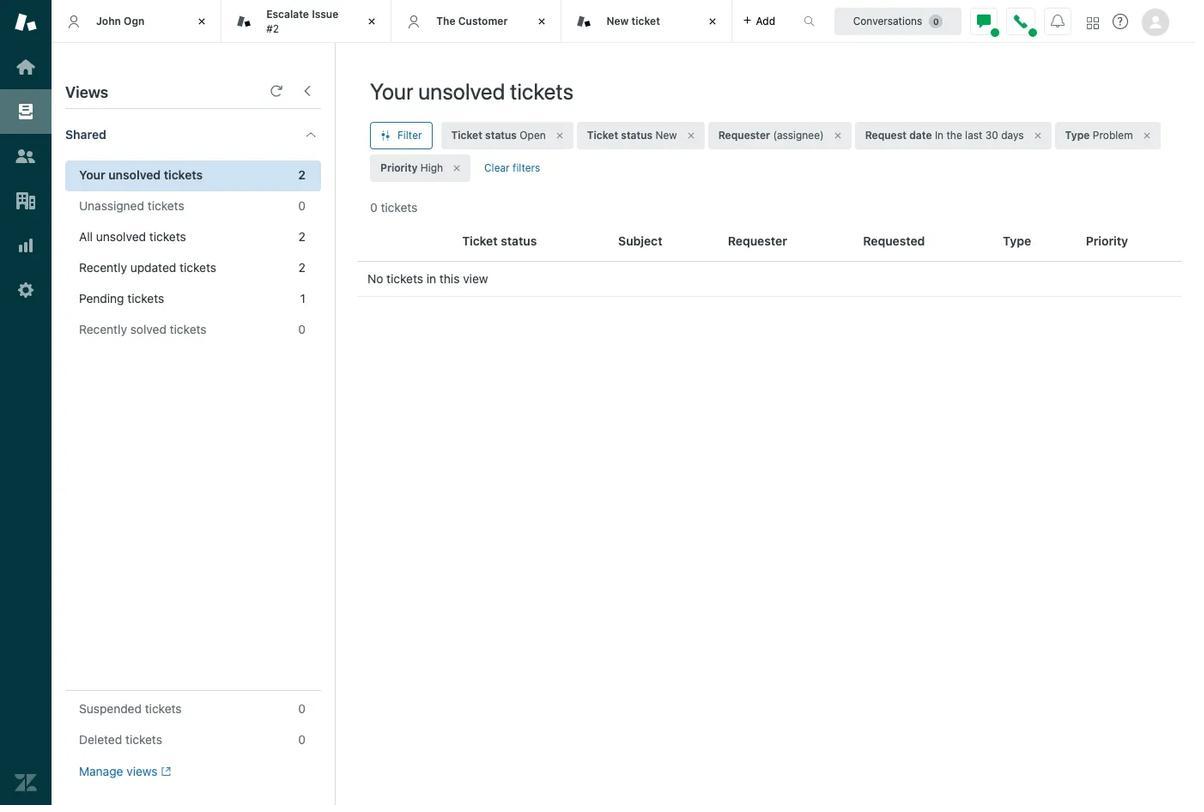 Task type: vqa. For each thing, say whether or not it's contained in the screenshot.


Task type: locate. For each thing, give the bounding box(es) containing it.
your up unassigned
[[79, 167, 105, 182]]

2 remove image from the left
[[1142, 131, 1152, 141]]

all
[[79, 229, 93, 244]]

problem
[[1093, 129, 1133, 142]]

0 horizontal spatial new
[[607, 14, 629, 27]]

button displays agent's chat status as online. image
[[977, 14, 991, 28]]

views
[[65, 83, 108, 101]]

1 close image from the left
[[193, 13, 211, 30]]

unsolved
[[418, 78, 505, 104], [108, 167, 161, 182], [96, 229, 146, 244]]

ticket
[[451, 129, 483, 142], [587, 129, 618, 142], [462, 234, 498, 248]]

filter button
[[370, 122, 432, 149]]

filters
[[513, 161, 540, 174]]

1 recently from the top
[[79, 260, 127, 275]]

remove image right (assignee)
[[833, 131, 843, 141]]

remove image
[[833, 131, 843, 141], [1142, 131, 1152, 141]]

0 horizontal spatial type
[[1003, 234, 1032, 248]]

remove image right open
[[555, 131, 565, 141]]

unsolved up ticket status open
[[418, 78, 505, 104]]

2 vertical spatial 2
[[299, 260, 306, 275]]

the
[[437, 14, 456, 27]]

your up filter 'button'
[[370, 78, 414, 104]]

new inside tab
[[607, 14, 629, 27]]

views image
[[15, 100, 37, 123]]

0 for unassigned tickets
[[298, 198, 306, 213]]

john ogn tab
[[52, 0, 222, 43]]

unsolved down unassigned
[[96, 229, 146, 244]]

recently down pending at left top
[[79, 322, 127, 337]]

0 for deleted tickets
[[298, 733, 306, 747]]

0 vertical spatial type
[[1065, 129, 1090, 142]]

0 horizontal spatial priority
[[380, 161, 418, 174]]

your unsolved tickets up ticket status open
[[370, 78, 574, 104]]

2 horizontal spatial close image
[[704, 13, 721, 30]]

days
[[1002, 129, 1024, 142]]

date
[[910, 129, 932, 142]]

tabs tab list
[[52, 0, 786, 43]]

the customer tab
[[392, 0, 562, 43]]

close image right issue
[[364, 13, 381, 30]]

3 close image from the left
[[704, 13, 721, 30]]

1 remove image from the left
[[833, 131, 843, 141]]

recently up pending at left top
[[79, 260, 127, 275]]

john
[[96, 14, 121, 27]]

1 2 from the top
[[298, 167, 306, 182]]

0 vertical spatial your
[[370, 78, 414, 104]]

manage
[[79, 764, 123, 779]]

your
[[370, 78, 414, 104], [79, 167, 105, 182]]

clear filters button
[[474, 155, 551, 182]]

ticket for ticket status open
[[451, 129, 483, 142]]

ticket status open
[[451, 129, 546, 142]]

unassigned tickets
[[79, 198, 184, 213]]

type for type problem
[[1065, 129, 1090, 142]]

recently updated tickets
[[79, 260, 216, 275]]

ticket right open
[[587, 129, 618, 142]]

2 for your unsolved tickets
[[298, 167, 306, 182]]

0 horizontal spatial close image
[[193, 13, 211, 30]]

0 horizontal spatial your unsolved tickets
[[79, 167, 203, 182]]

(opens in a new tab) image
[[158, 767, 171, 777]]

new
[[607, 14, 629, 27], [656, 129, 677, 142]]

tickets right solved
[[170, 322, 207, 337]]

tickets
[[510, 78, 574, 104], [164, 167, 203, 182], [148, 198, 184, 213], [381, 200, 418, 215], [149, 229, 186, 244], [180, 260, 216, 275], [387, 271, 423, 286], [127, 291, 164, 306], [170, 322, 207, 337], [145, 702, 182, 716], [125, 733, 162, 747]]

recently for recently solved tickets
[[79, 322, 127, 337]]

tickets up all unsolved tickets
[[148, 198, 184, 213]]

ticket
[[632, 14, 660, 27]]

0 vertical spatial requester
[[719, 129, 770, 142]]

0 vertical spatial priority
[[380, 161, 418, 174]]

remove image right 'high' on the left top of the page
[[452, 163, 462, 173]]

ticket status
[[462, 234, 537, 248]]

solved
[[130, 322, 167, 337]]

0
[[298, 198, 306, 213], [370, 200, 378, 215], [298, 322, 306, 337], [298, 702, 306, 716], [298, 733, 306, 747]]

1 horizontal spatial type
[[1065, 129, 1090, 142]]

the customer
[[437, 14, 508, 27]]

2 for all unsolved tickets
[[299, 229, 306, 244]]

1 horizontal spatial remove image
[[1142, 131, 1152, 141]]

close image right ogn
[[193, 13, 211, 30]]

0 vertical spatial new
[[607, 14, 629, 27]]

1 vertical spatial your unsolved tickets
[[79, 167, 203, 182]]

escalate issue #2
[[266, 8, 339, 35]]

clear filters
[[484, 161, 540, 174]]

1 vertical spatial your
[[79, 167, 105, 182]]

zendesk products image
[[1087, 17, 1099, 29]]

requested
[[863, 234, 925, 248]]

0 vertical spatial 2
[[298, 167, 306, 182]]

customer
[[458, 14, 508, 27]]

1 vertical spatial type
[[1003, 234, 1032, 248]]

ticket up view
[[462, 234, 498, 248]]

no
[[368, 271, 383, 286]]

ticket up clear filters button
[[451, 129, 483, 142]]

new ticket tab
[[562, 0, 732, 43]]

0 horizontal spatial remove image
[[833, 131, 843, 141]]

1 vertical spatial new
[[656, 129, 677, 142]]

1 horizontal spatial new
[[656, 129, 677, 142]]

0 vertical spatial your unsolved tickets
[[370, 78, 574, 104]]

tickets right updated
[[180, 260, 216, 275]]

2
[[298, 167, 306, 182], [299, 229, 306, 244], [299, 260, 306, 275]]

john ogn
[[96, 14, 145, 27]]

30
[[986, 129, 999, 142]]

0 horizontal spatial your
[[79, 167, 105, 182]]

recently for recently updated tickets
[[79, 260, 127, 275]]

manage views
[[79, 764, 158, 779]]

suspended
[[79, 702, 142, 716]]

your unsolved tickets up unassigned tickets
[[79, 167, 203, 182]]

remove image right 'days' at right
[[1033, 131, 1043, 141]]

1 horizontal spatial your
[[370, 78, 414, 104]]

0 vertical spatial recently
[[79, 260, 127, 275]]

type
[[1065, 129, 1090, 142], [1003, 234, 1032, 248]]

1 vertical spatial priority
[[1086, 234, 1129, 248]]

remove image
[[555, 131, 565, 141], [686, 131, 696, 141], [1033, 131, 1043, 141], [452, 163, 462, 173]]

add
[[756, 14, 776, 27]]

close image inside john ogn tab
[[193, 13, 211, 30]]

remove image for request date in the last 30 days
[[1033, 131, 1043, 141]]

your unsolved tickets
[[370, 78, 574, 104], [79, 167, 203, 182]]

shared heading
[[52, 109, 335, 161]]

all unsolved tickets
[[79, 229, 186, 244]]

status
[[485, 129, 517, 142], [621, 129, 653, 142], [501, 234, 537, 248]]

close image left add popup button
[[704, 13, 721, 30]]

(assignee)
[[773, 129, 824, 142]]

close image inside 'new ticket' tab
[[704, 13, 721, 30]]

add button
[[732, 0, 786, 42]]

recently solved tickets
[[79, 322, 207, 337]]

tickets up deleted tickets on the bottom of page
[[145, 702, 182, 716]]

priority
[[380, 161, 418, 174], [1086, 234, 1129, 248]]

2 recently from the top
[[79, 322, 127, 337]]

status for ticket status
[[501, 234, 537, 248]]

issue
[[312, 8, 339, 21]]

filter
[[398, 129, 422, 142]]

unsolved up unassigned tickets
[[108, 167, 161, 182]]

status for ticket status open
[[485, 129, 517, 142]]

1 horizontal spatial priority
[[1086, 234, 1129, 248]]

3 2 from the top
[[299, 260, 306, 275]]

zendesk support image
[[15, 11, 37, 33]]

0 for suspended tickets
[[298, 702, 306, 716]]

remove image right the ticket status new
[[686, 131, 696, 141]]

tab
[[222, 0, 392, 43]]

tickets up views
[[125, 733, 162, 747]]

suspended tickets
[[79, 702, 182, 716]]

tickets up open
[[510, 78, 574, 104]]

remove image right problem
[[1142, 131, 1152, 141]]

1 horizontal spatial close image
[[364, 13, 381, 30]]

the
[[947, 129, 963, 142]]

2 2 from the top
[[299, 229, 306, 244]]

close image
[[193, 13, 211, 30], [364, 13, 381, 30], [704, 13, 721, 30]]

1 vertical spatial requester
[[728, 234, 787, 248]]

1 vertical spatial recently
[[79, 322, 127, 337]]

recently
[[79, 260, 127, 275], [79, 322, 127, 337]]

requester
[[719, 129, 770, 142], [728, 234, 787, 248]]

no tickets in this view
[[368, 271, 488, 286]]

ogn
[[124, 14, 145, 27]]

main element
[[0, 0, 52, 806]]

request
[[865, 129, 907, 142]]

deleted tickets
[[79, 733, 162, 747]]

shared
[[65, 127, 106, 142]]

1 vertical spatial 2
[[299, 229, 306, 244]]



Task type: describe. For each thing, give the bounding box(es) containing it.
zendesk image
[[15, 772, 37, 794]]

unassigned
[[79, 198, 144, 213]]

hide panel views image
[[301, 84, 314, 98]]

admin image
[[15, 279, 37, 301]]

customers image
[[15, 145, 37, 167]]

remove image for ticket status open
[[555, 131, 565, 141]]

2 vertical spatial unsolved
[[96, 229, 146, 244]]

this
[[440, 271, 460, 286]]

priority for priority
[[1086, 234, 1129, 248]]

conversations
[[853, 14, 923, 27]]

type problem
[[1065, 129, 1133, 142]]

ticket status new
[[587, 129, 677, 142]]

close image for john ogn
[[193, 13, 211, 30]]

ticket for ticket status
[[462, 234, 498, 248]]

manage views link
[[79, 764, 171, 780]]

in
[[427, 271, 436, 286]]

in
[[935, 129, 944, 142]]

pending
[[79, 291, 124, 306]]

escalate
[[266, 8, 309, 21]]

remove image for priority high
[[452, 163, 462, 173]]

tickets down shared heading
[[164, 167, 203, 182]]

0 for recently solved tickets
[[298, 322, 306, 337]]

2 close image from the left
[[364, 13, 381, 30]]

organizations image
[[15, 190, 37, 212]]

last
[[965, 129, 983, 142]]

1 horizontal spatial your unsolved tickets
[[370, 78, 574, 104]]

1
[[300, 291, 306, 306]]

new ticket
[[607, 14, 660, 27]]

1 vertical spatial unsolved
[[108, 167, 161, 182]]

remove image for problem
[[1142, 131, 1152, 141]]

clear
[[484, 161, 510, 174]]

refresh views pane image
[[270, 84, 283, 98]]

updated
[[130, 260, 176, 275]]

pending tickets
[[79, 291, 164, 306]]

request date in the last 30 days
[[865, 129, 1024, 142]]

type for type
[[1003, 234, 1032, 248]]

requester for requester
[[728, 234, 787, 248]]

conversations button
[[835, 7, 962, 35]]

priority for priority high
[[380, 161, 418, 174]]

subject
[[618, 234, 663, 248]]

get started image
[[15, 56, 37, 78]]

remove image for (assignee)
[[833, 131, 843, 141]]

0 vertical spatial unsolved
[[418, 78, 505, 104]]

views
[[126, 764, 158, 779]]

tickets down the priority high
[[381, 200, 418, 215]]

requester (assignee)
[[719, 129, 824, 142]]

tab containing escalate issue
[[222, 0, 392, 43]]

requester for requester (assignee)
[[719, 129, 770, 142]]

0 tickets
[[370, 200, 418, 215]]

2 for recently updated tickets
[[299, 260, 306, 275]]

close image
[[534, 13, 551, 30]]

open
[[520, 129, 546, 142]]

ticket for ticket status new
[[587, 129, 618, 142]]

#2
[[266, 22, 279, 35]]

tickets down recently updated tickets
[[127, 291, 164, 306]]

high
[[421, 161, 443, 174]]

view
[[463, 271, 488, 286]]

tickets left in
[[387, 271, 423, 286]]

reporting image
[[15, 234, 37, 257]]

status for ticket status new
[[621, 129, 653, 142]]

shared button
[[52, 109, 287, 161]]

priority high
[[380, 161, 443, 174]]

notifications image
[[1051, 14, 1065, 28]]

get help image
[[1113, 14, 1129, 29]]

remove image for ticket status new
[[686, 131, 696, 141]]

close image for new ticket
[[704, 13, 721, 30]]

tickets up updated
[[149, 229, 186, 244]]

deleted
[[79, 733, 122, 747]]



